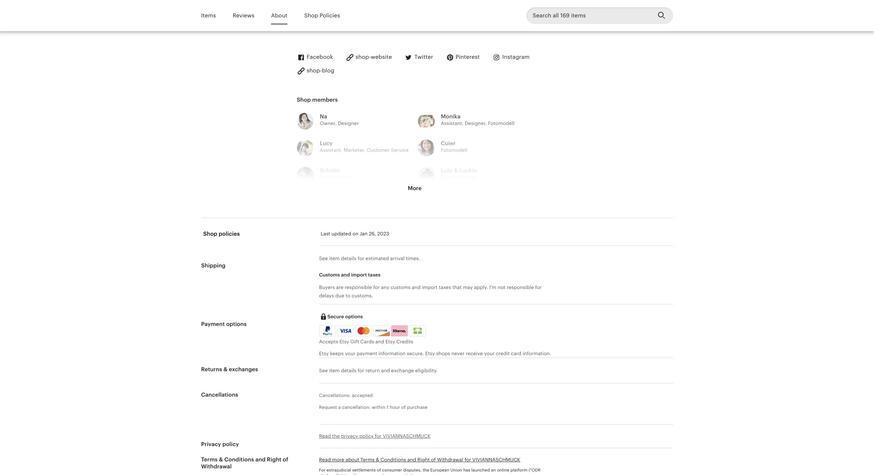 Task type: describe. For each thing, give the bounding box(es) containing it.
etsy left shops
[[425, 351, 435, 357]]

shop- for blog
[[307, 67, 322, 74]]

taxes inside buyers are responsible for any customs and import taxes that may apply. i'm not responsible for delays due to customs.
[[439, 285, 451, 291]]

that
[[452, 285, 462, 291]]

26,
[[369, 231, 376, 237]]

details for return
[[341, 369, 356, 374]]

european
[[430, 469, 449, 474]]

customs.
[[352, 293, 373, 299]]

shop policies link
[[304, 8, 340, 24]]

request
[[319, 406, 337, 411]]

na owner, designer
[[320, 113, 359, 126]]

policies
[[320, 12, 340, 19]]

etsy up "information" at the left bottom of page
[[385, 339, 395, 345]]

and inside 'terms & conditions and right of withdrawal'
[[255, 457, 266, 464]]

read more about terms & conditions and right of withdrawal for viviannaschmuck button
[[319, 457, 520, 464]]

of inside button
[[431, 458, 436, 463]]

i'm
[[489, 285, 496, 291]]

& for returns
[[223, 367, 228, 373]]

watchdog
[[330, 175, 354, 180]]

1 vertical spatial fotomodell
[[441, 148, 467, 153]]

about link
[[271, 8, 287, 24]]

etsy left gift at the left bottom
[[340, 339, 349, 345]]

lucy assistant, marketer, customer service
[[320, 140, 409, 153]]

for extrajudicial settlements of consumer disputes, the european union has launched an online platform ("odr platform"):
[[319, 469, 541, 476]]

buyers are responsible for any customs and import taxes that may apply. i'm not responsible for delays due to customs.
[[319, 285, 542, 299]]

extrajudicial
[[327, 469, 351, 474]]

terms inside 'terms & conditions and right of withdrawal'
[[201, 457, 218, 464]]

of inside for extrajudicial settlements of consumer disputes, the european union has launched an online platform ("odr platform"):
[[377, 469, 381, 474]]

online
[[497, 469, 509, 474]]

our inside schoko our watchdog
[[320, 175, 329, 180]]

policy inside button
[[359, 434, 374, 440]]

union
[[450, 469, 462, 474]]

pinterest link
[[446, 53, 480, 62]]

lulu & luckie our watchcats
[[441, 167, 477, 180]]

1 vertical spatial policy
[[222, 442, 239, 448]]

klarna image
[[391, 326, 408, 337]]

reviews link
[[233, 8, 254, 24]]

twitter
[[414, 54, 433, 60]]

options for secure options
[[345, 314, 363, 320]]

etsy keeps your payment information secure. etsy shops never receive your credit card information.
[[319, 351, 551, 357]]

settlements
[[352, 469, 376, 474]]

service
[[391, 148, 409, 153]]

facebook
[[307, 54, 333, 60]]

designer,
[[465, 121, 487, 126]]

receive
[[466, 351, 483, 357]]

eligibility.
[[415, 369, 438, 374]]

due
[[335, 293, 344, 299]]

& inside button
[[376, 458, 379, 463]]

apply.
[[474, 285, 488, 291]]

purchase
[[407, 406, 427, 411]]

items
[[201, 12, 216, 19]]

jan
[[360, 231, 368, 237]]

the inside button
[[332, 434, 340, 440]]

item for see item details for estimated arrival times.
[[329, 256, 340, 262]]

schoko
[[320, 167, 340, 174]]

a
[[338, 406, 341, 411]]

luckie
[[459, 167, 477, 174]]

accepted
[[352, 394, 373, 399]]

viviannaschmuck inside read more about terms & conditions and right of withdrawal for viviannaschmuck button
[[472, 458, 520, 463]]

schoko our watchdog
[[320, 167, 354, 180]]

assistant, for lucy
[[320, 148, 342, 153]]

shop policies
[[304, 12, 340, 19]]

keeps
[[330, 351, 344, 357]]

the inside for extrajudicial settlements of consumer disputes, the european union has launched an online platform ("odr platform"):
[[423, 469, 429, 474]]

customs
[[391, 285, 411, 291]]

2 responsible from the left
[[507, 285, 534, 291]]

2 your from the left
[[484, 351, 495, 357]]

cancellations:
[[319, 394, 351, 399]]

shops
[[436, 351, 450, 357]]

return
[[366, 369, 380, 374]]

read for read more about terms & conditions and right of withdrawal for viviannaschmuck
[[319, 458, 331, 463]]

payment
[[357, 351, 377, 357]]

secure
[[327, 314, 344, 320]]

about
[[271, 12, 287, 19]]

shop-blog
[[307, 67, 334, 74]]

customs
[[319, 273, 340, 278]]

etsy left "keeps"
[[319, 351, 329, 357]]

read more about terms & conditions and right of withdrawal for viviannaschmuck
[[319, 458, 520, 463]]

twitter link
[[405, 53, 433, 62]]

last updated on jan 26, 2023
[[321, 231, 389, 237]]

see item details for estimated arrival times.
[[319, 256, 420, 262]]

on
[[352, 231, 358, 237]]

updated
[[332, 231, 351, 237]]

of inside 'terms & conditions and right of withdrawal'
[[283, 457, 288, 464]]

buyers
[[319, 285, 335, 291]]

1
[[387, 406, 389, 411]]

last
[[321, 231, 330, 237]]

credit
[[496, 351, 510, 357]]

instagram
[[502, 54, 530, 60]]

watchcats
[[451, 175, 476, 180]]

conditions inside button
[[381, 458, 406, 463]]

withdrawal inside button
[[437, 458, 463, 463]]

shop members
[[297, 97, 338, 103]]

disputes,
[[403, 469, 422, 474]]

for
[[319, 469, 326, 474]]

estimated
[[366, 256, 389, 262]]

pinterest
[[456, 54, 480, 60]]

terms & conditions and right of withdrawal
[[201, 457, 288, 471]]

item for see item details for return and exchange eligibility.
[[329, 369, 340, 374]]

shop- for website
[[356, 54, 371, 60]]

within
[[372, 406, 385, 411]]

shop for shop members
[[297, 97, 311, 103]]

read for read the privacy policy for viviannaschmuck
[[319, 434, 331, 440]]

information.
[[523, 351, 551, 357]]

accepts
[[319, 339, 338, 345]]



Task type: vqa. For each thing, say whether or not it's contained in the screenshot.
Reviews
yes



Task type: locate. For each thing, give the bounding box(es) containing it.
0 vertical spatial read
[[319, 434, 331, 440]]

facebook link
[[297, 53, 333, 62]]

0 horizontal spatial fotomodell
[[441, 148, 467, 153]]

shop- inside shop-website link
[[356, 54, 371, 60]]

import inside buyers are responsible for any customs and import taxes that may apply. i'm not responsible for delays due to customs.
[[422, 285, 438, 291]]

item down "keeps"
[[329, 369, 340, 374]]

assistant, down the lucy
[[320, 148, 342, 153]]

right
[[267, 457, 281, 464], [417, 458, 430, 463]]

terms inside button
[[360, 458, 375, 463]]

reviews
[[233, 12, 254, 19]]

1 horizontal spatial withdrawal
[[437, 458, 463, 463]]

details for estimated
[[341, 256, 356, 262]]

the left privacy
[[332, 434, 340, 440]]

details down "keeps"
[[341, 369, 356, 374]]

& inside 'terms & conditions and right of withdrawal'
[[219, 457, 223, 464]]

cuier fotomodell
[[441, 140, 467, 153]]

1 vertical spatial taxes
[[439, 285, 451, 291]]

terms up settlements
[[360, 458, 375, 463]]

cancellations: accepted
[[319, 394, 373, 399]]

assistant, down monika
[[441, 121, 463, 126]]

0 horizontal spatial our
[[320, 175, 329, 180]]

read
[[319, 434, 331, 440], [319, 458, 331, 463]]

0 horizontal spatial withdrawal
[[201, 464, 232, 471]]

viviannaschmuck inside read the privacy policy for viviannaschmuck button
[[383, 434, 431, 440]]

cards
[[360, 339, 374, 345]]

0 horizontal spatial right
[[267, 457, 281, 464]]

1 vertical spatial viviannaschmuck
[[472, 458, 520, 463]]

read up for
[[319, 458, 331, 463]]

items link
[[201, 8, 216, 24]]

2 our from the left
[[441, 175, 450, 180]]

1 vertical spatial import
[[422, 285, 438, 291]]

2 details from the top
[[341, 369, 356, 374]]

fotomodell
[[488, 121, 515, 126], [441, 148, 467, 153]]

fotomodell right designer,
[[488, 121, 515, 126]]

& inside lulu & luckie our watchcats
[[454, 167, 458, 174]]

and inside button
[[407, 458, 416, 463]]

1 vertical spatial the
[[423, 469, 429, 474]]

giftcard image
[[412, 328, 424, 334]]

website
[[371, 54, 392, 60]]

hour
[[390, 406, 400, 411]]

0 horizontal spatial responsible
[[345, 285, 372, 291]]

cancellation:
[[342, 406, 371, 411]]

viviannaschmuck
[[383, 434, 431, 440], [472, 458, 520, 463]]

1 read from the top
[[319, 434, 331, 440]]

members
[[312, 97, 338, 103]]

& down privacy policy on the left
[[219, 457, 223, 464]]

your
[[345, 351, 355, 357], [484, 351, 495, 357]]

0 vertical spatial see
[[319, 256, 328, 262]]

lulu
[[441, 167, 452, 174]]

responsible
[[345, 285, 372, 291], [507, 285, 534, 291]]

options up visa image
[[345, 314, 363, 320]]

never
[[451, 351, 465, 357]]

withdrawal
[[437, 458, 463, 463], [201, 464, 232, 471]]

item up customs
[[329, 256, 340, 262]]

1 vertical spatial read
[[319, 458, 331, 463]]

1 horizontal spatial our
[[441, 175, 450, 180]]

more
[[408, 185, 422, 192]]

credits
[[396, 339, 413, 345]]

1 horizontal spatial policy
[[359, 434, 374, 440]]

1 details from the top
[[341, 256, 356, 262]]

assistant, inside monika assistant, designer, fotomodell
[[441, 121, 463, 126]]

Search all 169 items text field
[[526, 7, 652, 24]]

the down read more about terms & conditions and right of withdrawal for viviannaschmuck button
[[423, 469, 429, 474]]

2 vertical spatial shop
[[203, 231, 217, 237]]

0 horizontal spatial import
[[351, 273, 367, 278]]

0 vertical spatial details
[[341, 256, 356, 262]]

visa image
[[340, 328, 351, 334]]

privacy
[[341, 434, 358, 440]]

assistant, inside lucy assistant, marketer, customer service
[[320, 148, 342, 153]]

withdrawal down privacy policy on the left
[[201, 464, 232, 471]]

taxes
[[368, 273, 381, 278], [439, 285, 451, 291]]

conditions down privacy policy on the left
[[224, 457, 254, 464]]

import left that
[[422, 285, 438, 291]]

0 vertical spatial assistant,
[[441, 121, 463, 126]]

1 horizontal spatial conditions
[[381, 458, 406, 463]]

0 horizontal spatial policy
[[222, 442, 239, 448]]

shop-website
[[356, 54, 392, 60]]

1 horizontal spatial terms
[[360, 458, 375, 463]]

for
[[358, 256, 364, 262], [373, 285, 380, 291], [535, 285, 542, 291], [358, 369, 364, 374], [375, 434, 381, 440], [465, 458, 471, 463]]

viviannaschmuck up read more about terms & conditions and right of withdrawal for viviannaschmuck
[[383, 434, 431, 440]]

payment options
[[201, 321, 247, 328]]

more button
[[402, 180, 428, 197]]

2 item from the top
[[329, 369, 340, 374]]

see up customs
[[319, 256, 328, 262]]

shop for shop policies
[[304, 12, 318, 19]]

are
[[336, 285, 343, 291]]

2 read from the top
[[319, 458, 331, 463]]

assistant, for monika
[[441, 121, 463, 126]]

1 horizontal spatial assistant,
[[441, 121, 463, 126]]

blog
[[322, 67, 334, 74]]

conditions inside 'terms & conditions and right of withdrawal'
[[224, 457, 254, 464]]

2 see from the top
[[319, 369, 328, 374]]

designer
[[338, 121, 359, 126]]

0 vertical spatial taxes
[[368, 273, 381, 278]]

0 vertical spatial import
[[351, 273, 367, 278]]

secure.
[[407, 351, 424, 357]]

your left credit
[[484, 351, 495, 357]]

1 vertical spatial shop
[[297, 97, 311, 103]]

cancellations
[[201, 392, 238, 399]]

about
[[346, 458, 359, 463]]

0 vertical spatial fotomodell
[[488, 121, 515, 126]]

& for lulu
[[454, 167, 458, 174]]

details
[[341, 256, 356, 262], [341, 369, 356, 374]]

our down schoko
[[320, 175, 329, 180]]

0 horizontal spatial your
[[345, 351, 355, 357]]

1 our from the left
[[320, 175, 329, 180]]

0 horizontal spatial terms
[[201, 457, 218, 464]]

0 horizontal spatial shop-
[[307, 67, 322, 74]]

lucy
[[320, 140, 333, 147]]

1 horizontal spatial your
[[484, 351, 495, 357]]

0 vertical spatial viviannaschmuck
[[383, 434, 431, 440]]

monika assistant, designer, fotomodell
[[441, 113, 515, 126]]

customs and import taxes
[[319, 273, 381, 278]]

1 horizontal spatial responsible
[[507, 285, 534, 291]]

0 vertical spatial options
[[345, 314, 363, 320]]

marketer,
[[344, 148, 365, 153]]

1 horizontal spatial right
[[417, 458, 430, 463]]

& right returns
[[223, 367, 228, 373]]

shop-website link
[[346, 53, 392, 62]]

your down gift at the left bottom
[[345, 351, 355, 357]]

1 vertical spatial item
[[329, 369, 340, 374]]

0 vertical spatial the
[[332, 434, 340, 440]]

accepts etsy gift cards and etsy credits
[[319, 339, 413, 345]]

1 vertical spatial details
[[341, 369, 356, 374]]

and
[[341, 273, 350, 278], [412, 285, 421, 291], [375, 339, 384, 345], [381, 369, 390, 374], [255, 457, 266, 464], [407, 458, 416, 463]]

of
[[401, 406, 406, 411], [283, 457, 288, 464], [431, 458, 436, 463], [377, 469, 381, 474]]

withdrawal up union
[[437, 458, 463, 463]]

see for see item details for estimated arrival times.
[[319, 256, 328, 262]]

and inside buyers are responsible for any customs and import taxes that may apply. i'm not responsible for delays due to customs.
[[412, 285, 421, 291]]

see for see item details for return and exchange eligibility.
[[319, 369, 328, 374]]

privacy
[[201, 442, 221, 448]]

0 horizontal spatial options
[[226, 321, 247, 328]]

our inside lulu & luckie our watchcats
[[441, 175, 450, 180]]

any
[[381, 285, 389, 291]]

shop- inside shop-blog link
[[307, 67, 322, 74]]

assistant,
[[441, 121, 463, 126], [320, 148, 342, 153]]

0 horizontal spatial assistant,
[[320, 148, 342, 153]]

shipping
[[201, 263, 226, 269]]

times.
[[406, 256, 420, 262]]

secure options
[[327, 314, 363, 320]]

policies
[[219, 231, 240, 237]]

1 vertical spatial options
[[226, 321, 247, 328]]

customer
[[367, 148, 390, 153]]

1 horizontal spatial import
[[422, 285, 438, 291]]

1 responsible from the left
[[345, 285, 372, 291]]

1 horizontal spatial the
[[423, 469, 429, 474]]

mastercard image
[[356, 327, 371, 336]]

privacy policy
[[201, 442, 239, 448]]

owner,
[[320, 121, 337, 126]]

shop for shop policies
[[203, 231, 217, 237]]

viviannaschmuck up the an
[[472, 458, 520, 463]]

1 vertical spatial assistant,
[[320, 148, 342, 153]]

has
[[463, 469, 470, 474]]

read left privacy
[[319, 434, 331, 440]]

shop-
[[356, 54, 371, 60], [307, 67, 322, 74]]

1 vertical spatial withdrawal
[[201, 464, 232, 471]]

& for terms
[[219, 457, 223, 464]]

delays
[[319, 293, 334, 299]]

0 horizontal spatial taxes
[[368, 273, 381, 278]]

more
[[332, 458, 344, 463]]

0 vertical spatial item
[[329, 256, 340, 262]]

options right payment
[[226, 321, 247, 328]]

see up cancellations:
[[319, 369, 328, 374]]

1 horizontal spatial shop-
[[356, 54, 371, 60]]

discover image
[[374, 327, 390, 337]]

1 your from the left
[[345, 351, 355, 357]]

to
[[346, 293, 350, 299]]

1 item from the top
[[329, 256, 340, 262]]

monika
[[441, 113, 460, 120]]

2023
[[377, 231, 389, 237]]

0 horizontal spatial the
[[332, 434, 340, 440]]

1 see from the top
[[319, 256, 328, 262]]

may
[[463, 285, 473, 291]]

shop policies
[[203, 231, 240, 237]]

returns & exchanges
[[201, 367, 258, 373]]

paypal image
[[320, 327, 335, 336]]

taxes left that
[[439, 285, 451, 291]]

1 horizontal spatial viviannaschmuck
[[472, 458, 520, 463]]

our
[[320, 175, 329, 180], [441, 175, 450, 180]]

0 vertical spatial withdrawal
[[437, 458, 463, 463]]

("odr
[[529, 469, 541, 474]]

options for payment options
[[226, 321, 247, 328]]

0 vertical spatial policy
[[359, 434, 374, 440]]

terms down privacy
[[201, 457, 218, 464]]

0 vertical spatial shop
[[304, 12, 318, 19]]

1 vertical spatial see
[[319, 369, 328, 374]]

information
[[378, 351, 406, 357]]

consumer
[[382, 469, 402, 474]]

payment
[[201, 321, 225, 328]]

0 horizontal spatial viviannaschmuck
[[383, 434, 431, 440]]

withdrawal inside 'terms & conditions and right of withdrawal'
[[201, 464, 232, 471]]

not
[[498, 285, 505, 291]]

responsible right not
[[507, 285, 534, 291]]

0 vertical spatial shop-
[[356, 54, 371, 60]]

responsible up customs. on the bottom of the page
[[345, 285, 372, 291]]

import down see item details for estimated arrival times.
[[351, 273, 367, 278]]

taxes down estimated
[[368, 273, 381, 278]]

& right lulu
[[454, 167, 458, 174]]

fotomodell inside monika assistant, designer, fotomodell
[[488, 121, 515, 126]]

etsy
[[340, 339, 349, 345], [385, 339, 395, 345], [319, 351, 329, 357], [425, 351, 435, 357]]

na
[[320, 113, 327, 120]]

details up customs and import taxes
[[341, 256, 356, 262]]

right inside 'terms & conditions and right of withdrawal'
[[267, 457, 281, 464]]

1 vertical spatial shop-
[[307, 67, 322, 74]]

1 horizontal spatial options
[[345, 314, 363, 320]]

our down lulu
[[441, 175, 450, 180]]

fotomodell down "cuier"
[[441, 148, 467, 153]]

0 horizontal spatial conditions
[[224, 457, 254, 464]]

1 horizontal spatial fotomodell
[[488, 121, 515, 126]]

conditions up consumer on the left of the page
[[381, 458, 406, 463]]

right inside button
[[417, 458, 430, 463]]

exchange
[[391, 369, 414, 374]]

& down read the privacy policy for viviannaschmuck button
[[376, 458, 379, 463]]

1 horizontal spatial taxes
[[439, 285, 451, 291]]



